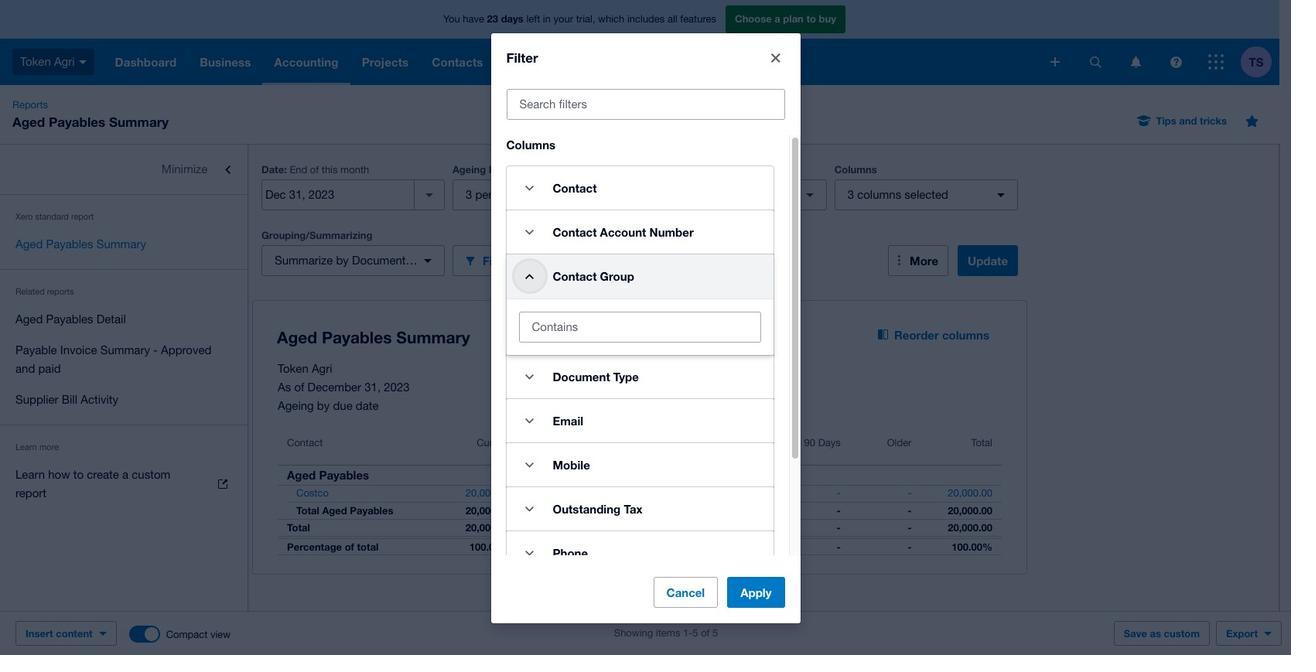 Task type: locate. For each thing, give the bounding box(es) containing it.
cancel
[[667, 586, 705, 599]]

aged down reports 'link'
[[12, 114, 45, 130]]

expand image left outstanding
[[514, 494, 545, 525]]

ageing left by
[[644, 163, 677, 176]]

expand image
[[514, 217, 545, 248], [514, 362, 545, 393], [514, 406, 545, 437], [514, 450, 545, 481]]

0 vertical spatial a
[[775, 13, 781, 25]]

60
[[692, 437, 703, 449]]

1 horizontal spatial report
[[71, 212, 94, 221]]

to right how
[[73, 468, 84, 481]]

current
[[477, 437, 510, 449]]

2 vertical spatial expand image
[[514, 538, 545, 569]]

1 5 from the left
[[693, 628, 698, 639]]

total inside button
[[972, 437, 993, 449]]

31 - 60 days button
[[625, 428, 738, 465]]

61 - 90 days
[[784, 437, 841, 449]]

summary inside reports aged payables summary
[[109, 114, 169, 130]]

1 vertical spatial type
[[614, 370, 639, 384]]

1 horizontal spatial columns
[[943, 328, 990, 342]]

5
[[693, 628, 698, 639], [713, 628, 718, 639]]

0 vertical spatial 30
[[531, 188, 544, 201]]

days
[[501, 13, 524, 25]]

1 vertical spatial 30
[[579, 437, 591, 449]]

report
[[71, 212, 94, 221], [15, 487, 46, 500]]

of
[[310, 164, 319, 176], [518, 188, 528, 201], [294, 381, 304, 394], [345, 541, 354, 553], [701, 628, 710, 639]]

2 learn from the top
[[15, 468, 45, 481]]

token agri
[[20, 55, 75, 68]]

0 vertical spatial agri
[[54, 55, 75, 68]]

token agri button
[[0, 39, 103, 85]]

choose a plan to buy
[[735, 13, 837, 25]]

0 vertical spatial filter
[[507, 50, 538, 66]]

agri inside token agri as of december 31, 2023 ageing by due date
[[312, 362, 332, 375]]

days inside 61 - 90 days button
[[818, 437, 841, 449]]

token for token agri as of december 31, 2023 ageing by due date
[[278, 362, 309, 375]]

aged up costco link
[[287, 468, 316, 482]]

1 expand image from the top
[[514, 173, 545, 204]]

left
[[527, 13, 540, 25]]

contact inside button
[[287, 437, 323, 449]]

1 horizontal spatial - link
[[899, 486, 921, 501]]

trial,
[[576, 13, 596, 25]]

and right tips
[[1180, 115, 1198, 127]]

token inside token agri popup button
[[20, 55, 51, 68]]

ageing
[[453, 163, 486, 176], [644, 163, 677, 176], [278, 399, 314, 412]]

agri
[[54, 55, 75, 68], [312, 362, 332, 375]]

buy
[[819, 13, 837, 25]]

a left plan
[[775, 13, 781, 25]]

payable
[[15, 344, 57, 357]]

aged down costco
[[322, 505, 347, 517]]

payables down contact button
[[319, 468, 369, 482]]

reports aged payables summary
[[12, 99, 169, 130]]

to left buy
[[807, 13, 816, 25]]

1 horizontal spatial svg image
[[1131, 56, 1141, 68]]

you have 23 days left in your trial, which includes all features
[[443, 13, 717, 25]]

20,000.00
[[466, 488, 510, 499], [948, 488, 993, 499], [466, 505, 510, 517], [948, 505, 993, 517], [466, 522, 510, 534], [948, 522, 993, 534]]

december
[[308, 381, 361, 394]]

learn down "learn more" on the left of page
[[15, 468, 45, 481]]

summary up minimize button
[[109, 114, 169, 130]]

3 inside 3 periods of 30 day button
[[466, 188, 472, 201]]

2 vertical spatial summary
[[100, 344, 150, 357]]

columns up periods
[[507, 138, 556, 152]]

xero standard report
[[15, 212, 94, 221]]

summary down aged payables detail link
[[100, 344, 150, 357]]

days for 61 - 90 days
[[818, 437, 841, 449]]

0 horizontal spatial - link
[[828, 486, 850, 501]]

supplier bill activity link
[[0, 385, 248, 416]]

activity
[[81, 393, 118, 406]]

0 vertical spatial document
[[352, 254, 406, 267]]

0 horizontal spatial columns
[[858, 188, 902, 201]]

days right 90
[[818, 437, 841, 449]]

1 vertical spatial token
[[278, 362, 309, 375]]

1-
[[683, 628, 693, 639]]

1 horizontal spatial a
[[775, 13, 781, 25]]

1 vertical spatial report
[[15, 487, 46, 500]]

by down grouping/summarizing
[[336, 254, 349, 267]]

minimize button
[[0, 154, 248, 185]]

report inside learn how to create a custom report
[[15, 487, 46, 500]]

and
[[1180, 115, 1198, 127], [15, 362, 35, 375]]

0 horizontal spatial days
[[593, 437, 616, 449]]

2 horizontal spatial ageing
[[644, 163, 677, 176]]

3 left selected on the top right of the page
[[848, 188, 854, 201]]

0 horizontal spatial 5
[[693, 628, 698, 639]]

columns left selected on the top right of the page
[[858, 188, 902, 201]]

current button
[[437, 428, 520, 465]]

2 horizontal spatial svg image
[[1171, 56, 1182, 68]]

1 vertical spatial agri
[[312, 362, 332, 375]]

0 horizontal spatial type
[[409, 254, 433, 267]]

by left due
[[317, 399, 330, 412]]

a inside ts banner
[[775, 13, 781, 25]]

1 horizontal spatial document
[[553, 370, 610, 384]]

custom right "create"
[[132, 468, 170, 481]]

grouping/summarizing
[[262, 229, 373, 241]]

0 vertical spatial custom
[[132, 468, 170, 481]]

days inside the 1 - 30 days button
[[593, 437, 616, 449]]

expand image for email
[[514, 406, 545, 437]]

0 vertical spatial by
[[336, 254, 349, 267]]

1 3 from the left
[[466, 188, 472, 201]]

3 left 'periods' at the left top of page
[[466, 188, 472, 201]]

30 inside report output element
[[579, 437, 591, 449]]

approved
[[161, 344, 212, 357]]

0 horizontal spatial svg image
[[1051, 57, 1060, 67]]

type inside summarize by document type popup button
[[409, 254, 433, 267]]

1 vertical spatial to
[[73, 468, 84, 481]]

report output element
[[278, 428, 1002, 556]]

document down report title field
[[553, 370, 610, 384]]

1 horizontal spatial to
[[807, 13, 816, 25]]

2 horizontal spatial days
[[818, 437, 841, 449]]

apply button
[[728, 577, 785, 608]]

1 horizontal spatial custom
[[1164, 628, 1200, 640]]

1 vertical spatial learn
[[15, 468, 45, 481]]

expand image down 3 periods of 30 day
[[514, 217, 545, 248]]

1 vertical spatial columns
[[943, 328, 990, 342]]

you
[[443, 13, 460, 25]]

agri for token agri as of december 31, 2023 ageing by due date
[[312, 362, 332, 375]]

ts banner
[[0, 0, 1280, 85]]

aged payables detail
[[15, 313, 126, 326]]

0 horizontal spatial 30
[[531, 188, 544, 201]]

0 horizontal spatial columns
[[507, 138, 556, 152]]

payables down reports 'link'
[[49, 114, 105, 130]]

expand image down report title field
[[514, 362, 545, 393]]

ageing for ageing periods
[[453, 163, 486, 176]]

0 horizontal spatial 3
[[466, 188, 472, 201]]

learn left more
[[15, 443, 37, 452]]

columns
[[507, 138, 556, 152], [835, 163, 877, 176]]

30 left day
[[531, 188, 544, 201]]

1 vertical spatial expand image
[[514, 494, 545, 525]]

reports link
[[6, 98, 54, 113]]

1 horizontal spatial type
[[614, 370, 639, 384]]

1 horizontal spatial 20,000.00 link
[[939, 486, 1002, 501]]

learn
[[15, 443, 37, 452], [15, 468, 45, 481]]

1 days from the left
[[593, 437, 616, 449]]

aged for aged payables summary
[[15, 238, 43, 251]]

31 - 60 days
[[671, 437, 728, 449]]

token up the reports
[[20, 55, 51, 68]]

filter button
[[453, 245, 636, 276]]

- link down 61 - 90 days
[[828, 486, 850, 501]]

reorder columns button
[[866, 320, 1002, 351]]

1 vertical spatial and
[[15, 362, 35, 375]]

summary for payables
[[97, 238, 146, 251]]

document inside summarize by document type popup button
[[352, 254, 406, 267]]

0 horizontal spatial ageing
[[278, 399, 314, 412]]

aged for aged payables detail
[[15, 313, 43, 326]]

contact up aged payables
[[287, 437, 323, 449]]

1 horizontal spatial 30
[[579, 437, 591, 449]]

0 horizontal spatial token
[[20, 55, 51, 68]]

aged down xero
[[15, 238, 43, 251]]

30 right 1
[[579, 437, 591, 449]]

agri inside popup button
[[54, 55, 75, 68]]

filter down left at top
[[507, 50, 538, 66]]

1 horizontal spatial 100.00%
[[952, 541, 993, 553]]

1 vertical spatial filter
[[483, 253, 511, 267]]

0 vertical spatial learn
[[15, 443, 37, 452]]

report down "learn more" on the left of page
[[15, 487, 46, 500]]

token for token agri
[[20, 55, 51, 68]]

day
[[547, 188, 567, 201]]

1 horizontal spatial and
[[1180, 115, 1198, 127]]

0 horizontal spatial 100.00%
[[470, 541, 510, 553]]

0 vertical spatial expand image
[[514, 173, 545, 204]]

20,000.00 link
[[456, 486, 520, 501], [939, 486, 1002, 501]]

20,000.00 link down 'current' button on the bottom left of the page
[[456, 486, 520, 501]]

svg image inside token agri popup button
[[79, 60, 86, 64]]

- link
[[828, 486, 850, 501], [899, 486, 921, 501]]

expand image for contact account number
[[514, 217, 545, 248]]

to inside learn how to create a custom report
[[73, 468, 84, 481]]

4 expand image from the top
[[514, 450, 545, 481]]

1 - link from the left
[[828, 486, 850, 501]]

days for 1 - 30 days
[[593, 437, 616, 449]]

reports
[[12, 99, 48, 111]]

5 right items
[[693, 628, 698, 639]]

2 days from the left
[[706, 437, 728, 449]]

0 vertical spatial columns
[[858, 188, 902, 201]]

report up aged payables summary
[[71, 212, 94, 221]]

columns for reorder
[[943, 328, 990, 342]]

of right 'periods' at the left top of page
[[518, 188, 528, 201]]

agri up reports 'link'
[[54, 55, 75, 68]]

23
[[487, 13, 498, 25]]

contact
[[553, 181, 597, 195], [553, 225, 597, 239], [553, 270, 597, 284], [287, 437, 323, 449]]

0 vertical spatial total
[[972, 437, 993, 449]]

and down payable
[[15, 362, 35, 375]]

0 horizontal spatial 20,000.00 link
[[456, 486, 520, 501]]

0 horizontal spatial and
[[15, 362, 35, 375]]

custom inside learn how to create a custom report
[[132, 468, 170, 481]]

3 expand image from the top
[[514, 538, 545, 569]]

2 expand image from the top
[[514, 362, 545, 393]]

and inside tips and tricks button
[[1180, 115, 1198, 127]]

3 expand image from the top
[[514, 406, 545, 437]]

columns inside button
[[943, 328, 990, 342]]

31,
[[365, 381, 381, 394]]

0 horizontal spatial to
[[73, 468, 84, 481]]

days right 1
[[593, 437, 616, 449]]

3
[[466, 188, 472, 201], [848, 188, 854, 201]]

days inside 31 - 60 days button
[[706, 437, 728, 449]]

summary inside payable invoice summary - approved and paid
[[100, 344, 150, 357]]

1 vertical spatial custom
[[1164, 628, 1200, 640]]

1 vertical spatial by
[[317, 399, 330, 412]]

0 vertical spatial summary
[[109, 114, 169, 130]]

mobile
[[553, 458, 590, 472]]

percentage of total
[[287, 541, 379, 553]]

1 horizontal spatial 3
[[848, 188, 854, 201]]

svg image
[[1131, 56, 1141, 68], [1171, 56, 1182, 68], [1051, 57, 1060, 67]]

0 vertical spatial report
[[71, 212, 94, 221]]

1 expand image from the top
[[514, 217, 545, 248]]

0 horizontal spatial a
[[122, 468, 129, 481]]

token inside token agri as of december 31, 2023 ageing by due date
[[278, 362, 309, 375]]

document down grouping/summarizing
[[352, 254, 406, 267]]

summary
[[109, 114, 169, 130], [97, 238, 146, 251], [100, 344, 150, 357]]

features
[[680, 13, 717, 25]]

1 vertical spatial document
[[553, 370, 610, 384]]

paid
[[38, 362, 61, 375]]

aged payables
[[287, 468, 369, 482]]

1 horizontal spatial token
[[278, 362, 309, 375]]

expand image left email
[[514, 406, 545, 437]]

tax
[[624, 503, 643, 516]]

custom inside button
[[1164, 628, 1200, 640]]

2 100.00% from the left
[[952, 541, 993, 553]]

2 expand image from the top
[[514, 494, 545, 525]]

of right as
[[294, 381, 304, 394]]

0 vertical spatial type
[[409, 254, 433, 267]]

0 horizontal spatial custom
[[132, 468, 170, 481]]

payable invoice summary - approved and paid link
[[0, 335, 248, 385]]

1 horizontal spatial days
[[706, 437, 728, 449]]

learn inside learn how to create a custom report
[[15, 468, 45, 481]]

0 horizontal spatial document
[[352, 254, 406, 267]]

3 columns selected
[[848, 188, 949, 201]]

of inside report output element
[[345, 541, 354, 553]]

expand image left mobile
[[514, 450, 545, 481]]

ageing up 'periods' at the left top of page
[[453, 163, 486, 176]]

3 periods of 30 day button
[[453, 180, 636, 211]]

a inside learn how to create a custom report
[[122, 468, 129, 481]]

number
[[650, 225, 694, 239]]

payables down xero standard report
[[46, 238, 93, 251]]

svg image
[[1209, 54, 1224, 70], [1090, 56, 1102, 68], [79, 60, 86, 64]]

custom
[[132, 468, 170, 481], [1164, 628, 1200, 640]]

payables down reports in the left of the page
[[46, 313, 93, 326]]

total button
[[921, 428, 1002, 465]]

0 vertical spatial and
[[1180, 115, 1198, 127]]

ageing inside token agri as of december 31, 2023 ageing by due date
[[278, 399, 314, 412]]

20,000.00 link down total button at the right bottom of the page
[[939, 486, 1002, 501]]

includes
[[628, 13, 665, 25]]

outstanding
[[553, 503, 621, 516]]

0 horizontal spatial by
[[317, 399, 330, 412]]

0 vertical spatial token
[[20, 55, 51, 68]]

showing
[[614, 628, 653, 639]]

3 days from the left
[[818, 437, 841, 449]]

filter left collapse image
[[483, 253, 511, 267]]

0 horizontal spatial svg image
[[79, 60, 86, 64]]

save as custom button
[[1114, 621, 1210, 646]]

agri up december
[[312, 362, 332, 375]]

1 horizontal spatial by
[[336, 254, 349, 267]]

periods
[[475, 188, 514, 201]]

expand image left day
[[514, 173, 545, 204]]

Report title field
[[273, 320, 841, 356]]

expand image
[[514, 173, 545, 204], [514, 494, 545, 525], [514, 538, 545, 569]]

contact left group
[[553, 270, 597, 284]]

- link down older
[[899, 486, 921, 501]]

1 horizontal spatial agri
[[312, 362, 332, 375]]

1 horizontal spatial columns
[[835, 163, 877, 176]]

0 vertical spatial to
[[807, 13, 816, 25]]

0 horizontal spatial agri
[[54, 55, 75, 68]]

5 right 1-
[[713, 628, 718, 639]]

summary down minimize button
[[97, 238, 146, 251]]

1 vertical spatial summary
[[97, 238, 146, 251]]

items
[[656, 628, 681, 639]]

1 vertical spatial a
[[122, 468, 129, 481]]

2 3 from the left
[[848, 188, 854, 201]]

3 periods of 30 day
[[466, 188, 567, 201]]

1 learn from the top
[[15, 443, 37, 452]]

content
[[56, 628, 93, 640]]

0 horizontal spatial report
[[15, 487, 46, 500]]

0 vertical spatial columns
[[507, 138, 556, 152]]

token up as
[[278, 362, 309, 375]]

columns right reorder
[[943, 328, 990, 342]]

columns for 3
[[858, 188, 902, 201]]

aged
[[12, 114, 45, 130], [15, 238, 43, 251], [15, 313, 43, 326], [287, 468, 316, 482], [322, 505, 347, 517]]

days right the 60 at the right bottom
[[706, 437, 728, 449]]

a right "create"
[[122, 468, 129, 481]]

aged down related on the top of page
[[15, 313, 43, 326]]

1 20,000.00 link from the left
[[456, 486, 520, 501]]

export
[[1227, 628, 1258, 640]]

close image
[[760, 43, 791, 74]]

by
[[680, 163, 692, 176]]

custom right as
[[1164, 628, 1200, 640]]

token
[[20, 55, 51, 68], [278, 362, 309, 375]]

of left this
[[310, 164, 319, 176]]

1
[[564, 437, 570, 449]]

1 vertical spatial columns
[[835, 163, 877, 176]]

of left total
[[345, 541, 354, 553]]

1 horizontal spatial 5
[[713, 628, 718, 639]]

expand image left phone
[[514, 538, 545, 569]]

of inside date : end of this month
[[310, 164, 319, 176]]

showing items 1-5 of 5
[[614, 628, 718, 639]]

1 horizontal spatial ageing
[[453, 163, 486, 176]]

columns up 3 columns selected
[[835, 163, 877, 176]]

ageing down as
[[278, 399, 314, 412]]



Task type: vqa. For each thing, say whether or not it's contained in the screenshot.
Mon Nov 13 2023 cell
no



Task type: describe. For each thing, give the bounding box(es) containing it.
type inside the filter dialog
[[614, 370, 639, 384]]

1 vertical spatial total
[[296, 505, 319, 517]]

payables inside reports aged payables summary
[[49, 114, 105, 130]]

3 for 3 columns selected
[[848, 188, 854, 201]]

61
[[784, 437, 795, 449]]

summarize by document type button
[[262, 245, 445, 276]]

aged inside reports aged payables summary
[[12, 114, 45, 130]]

which
[[598, 13, 625, 25]]

document type
[[553, 370, 639, 384]]

costco
[[296, 488, 329, 499]]

month
[[341, 164, 369, 176]]

filter inside filter button
[[483, 253, 511, 267]]

more button
[[889, 245, 949, 276]]

learn for learn how to create a custom report
[[15, 468, 45, 481]]

expand image for phone
[[514, 538, 545, 569]]

- inside payable invoice summary - approved and paid
[[153, 344, 158, 357]]

detail
[[97, 313, 126, 326]]

standard
[[35, 212, 69, 221]]

1 - 30 days
[[564, 437, 616, 449]]

expand image for contact
[[514, 173, 545, 204]]

date
[[262, 163, 284, 176]]

ageing by
[[644, 163, 692, 176]]

learn for learn more
[[15, 443, 37, 452]]

save as custom
[[1124, 628, 1200, 640]]

2 - link from the left
[[899, 486, 921, 501]]

update button
[[958, 245, 1018, 276]]

save
[[1124, 628, 1148, 640]]

tricks
[[1200, 115, 1227, 127]]

payables up total
[[350, 505, 393, 517]]

of inside button
[[518, 188, 528, 201]]

2 horizontal spatial svg image
[[1209, 54, 1224, 70]]

insert
[[26, 628, 53, 640]]

date
[[356, 399, 379, 412]]

group
[[600, 270, 634, 284]]

payable invoice summary - approved and paid
[[15, 344, 212, 375]]

total
[[357, 541, 379, 553]]

contact up contact account number
[[553, 181, 597, 195]]

contact button
[[278, 428, 437, 465]]

learn how to create a custom report
[[15, 468, 170, 500]]

summarize
[[275, 254, 333, 267]]

reorder columns
[[895, 328, 990, 342]]

payables for aged payables summary
[[46, 238, 93, 251]]

filter dialog
[[491, 34, 801, 655]]

days for 31 - 60 days
[[706, 437, 728, 449]]

summary for invoice
[[100, 344, 150, 357]]

ts
[[1249, 55, 1264, 68]]

older button
[[850, 428, 921, 465]]

contact down day
[[553, 225, 597, 239]]

1 100.00% from the left
[[470, 541, 510, 553]]

collapse image
[[514, 261, 545, 292]]

insert content
[[26, 628, 93, 640]]

contact group
[[553, 270, 634, 284]]

compact
[[166, 629, 208, 640]]

of inside token agri as of december 31, 2023 ageing by due date
[[294, 381, 304, 394]]

expand image for outstanding tax
[[514, 494, 545, 525]]

1 - 30 days button
[[520, 428, 625, 465]]

aged for aged payables
[[287, 468, 316, 482]]

Search filters field
[[507, 90, 784, 119]]

2 5 from the left
[[713, 628, 718, 639]]

tips and tricks
[[1157, 115, 1227, 127]]

percentage
[[287, 541, 342, 553]]

view
[[210, 629, 231, 640]]

reports
[[47, 287, 74, 296]]

3 for 3 periods of 30 day
[[466, 188, 472, 201]]

and inside payable invoice summary - approved and paid
[[15, 362, 35, 375]]

learn how to create a custom report link
[[0, 460, 248, 509]]

Contains field
[[520, 313, 760, 342]]

31
[[671, 437, 682, 449]]

document inside the filter dialog
[[553, 370, 610, 384]]

apply
[[741, 586, 772, 599]]

account
[[600, 225, 646, 239]]

aged payables summary link
[[0, 229, 248, 260]]

filter inside the filter dialog
[[507, 50, 538, 66]]

your
[[554, 13, 574, 25]]

of right 1-
[[701, 628, 710, 639]]

- inside button
[[685, 437, 689, 449]]

2023
[[384, 381, 410, 394]]

total aged payables
[[296, 505, 393, 517]]

update
[[968, 254, 1008, 268]]

outstanding tax
[[553, 503, 643, 516]]

end
[[290, 164, 307, 176]]

to inside ts banner
[[807, 13, 816, 25]]

2 20,000.00 link from the left
[[939, 486, 1002, 501]]

learn more
[[15, 443, 59, 452]]

periods
[[489, 163, 526, 176]]

by inside popup button
[[336, 254, 349, 267]]

invoice
[[60, 344, 97, 357]]

reorder
[[895, 328, 939, 342]]

payables for aged payables
[[319, 468, 369, 482]]

export button
[[1217, 621, 1282, 646]]

how
[[48, 468, 70, 481]]

columns inside the filter dialog
[[507, 138, 556, 152]]

minimize
[[162, 163, 208, 176]]

this
[[322, 164, 338, 176]]

agri for token agri
[[54, 55, 75, 68]]

email
[[553, 414, 584, 428]]

ageing for ageing by
[[644, 163, 677, 176]]

choose
[[735, 13, 772, 25]]

1 horizontal spatial svg image
[[1090, 56, 1102, 68]]

as
[[1150, 628, 1162, 640]]

costco link
[[278, 486, 338, 501]]

related
[[15, 287, 45, 296]]

all
[[668, 13, 678, 25]]

Select end date field
[[262, 180, 414, 210]]

2 vertical spatial total
[[287, 522, 310, 534]]

61 - 90 days button
[[738, 428, 850, 465]]

bill
[[62, 393, 77, 406]]

tips
[[1157, 115, 1177, 127]]

plan
[[783, 13, 804, 25]]

phone
[[553, 547, 588, 561]]

more
[[910, 254, 939, 268]]

due
[[333, 399, 353, 412]]

expand image for document type
[[514, 362, 545, 393]]

aged payables summary
[[15, 238, 146, 251]]

date : end of this month
[[262, 163, 369, 176]]

cancel button
[[654, 577, 718, 608]]

ageing periods
[[453, 163, 526, 176]]

xero
[[15, 212, 33, 221]]

by inside token agri as of december 31, 2023 ageing by due date
[[317, 399, 330, 412]]

payables for aged payables detail
[[46, 313, 93, 326]]

expand image for mobile
[[514, 450, 545, 481]]

contact account number
[[553, 225, 694, 239]]



